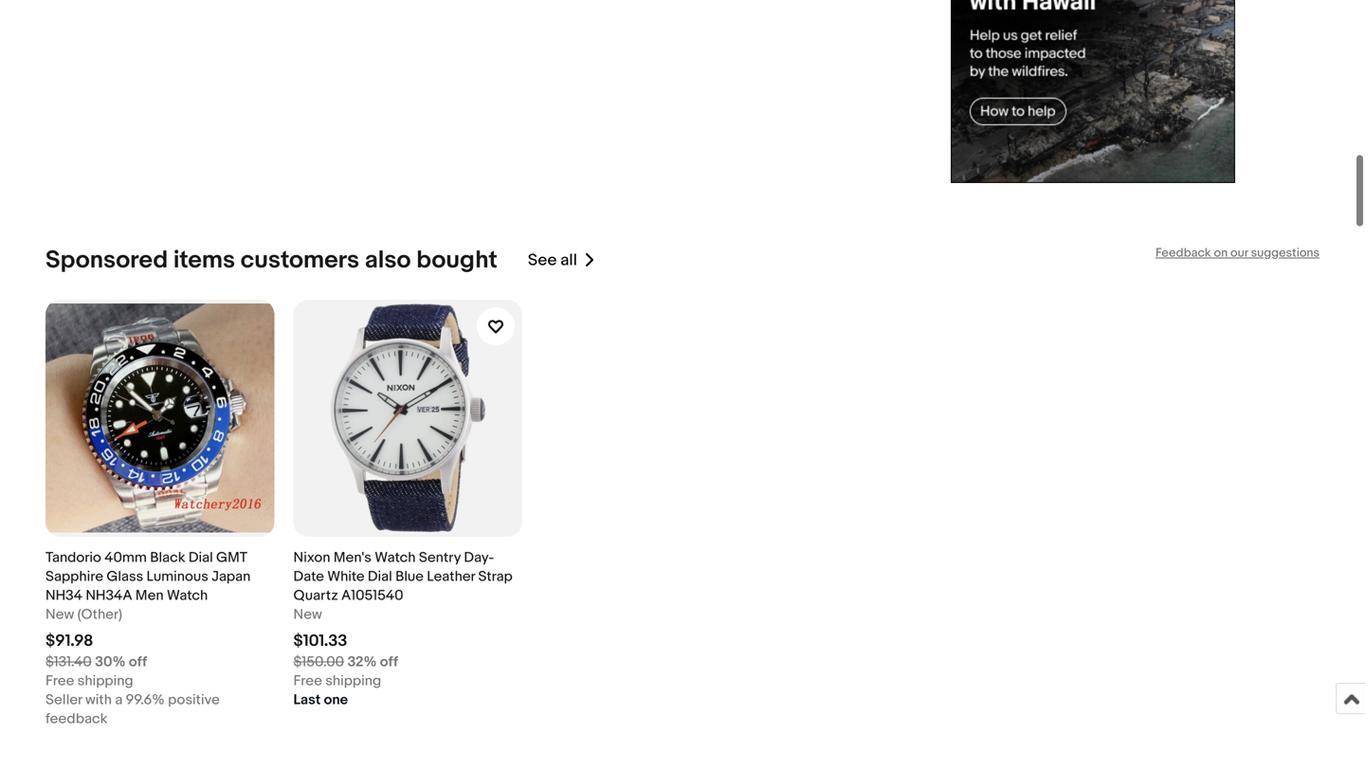 Task type: locate. For each thing, give the bounding box(es) containing it.
dial up luminous
[[189, 549, 213, 566]]

bought
[[417, 245, 498, 275]]

1 shipping from the left
[[78, 672, 133, 689]]

dial inside tandorio 40mm black dial gmt sapphire glass luminous japan nh34 nh34a men watch new (other) $91.98 $131.40 30% off free shipping seller with a 99.6% positive feedback
[[189, 549, 213, 566]]

1 horizontal spatial dial
[[368, 568, 392, 585]]

see
[[528, 250, 557, 270]]

watch inside tandorio 40mm black dial gmt sapphire glass luminous japan nh34 nh34a men watch new (other) $91.98 $131.40 30% off free shipping seller with a 99.6% positive feedback
[[167, 587, 208, 604]]

0 horizontal spatial dial
[[189, 549, 213, 566]]

off right 32%
[[380, 653, 398, 670]]

with
[[85, 691, 112, 708]]

watch down luminous
[[167, 587, 208, 604]]

Free shipping text field
[[294, 671, 382, 690]]

dial up 'a1051540'
[[368, 568, 392, 585]]

free up the last
[[294, 672, 322, 689]]

(other)
[[77, 606, 122, 623]]

2 new from the left
[[294, 606, 322, 623]]

1 horizontal spatial free
[[294, 672, 322, 689]]

white
[[327, 568, 365, 585]]

shipping
[[78, 672, 133, 689], [326, 672, 382, 689]]

0 horizontal spatial off
[[129, 653, 147, 670]]

0 vertical spatial watch
[[375, 549, 416, 566]]

seller
[[46, 691, 82, 708]]

1 off from the left
[[129, 653, 147, 670]]

suggestions
[[1252, 245, 1320, 260]]

watch inside nixon men's watch sentry day- date white dial blue leather strap quartz a1051540 new $101.33 $150.00 32% off free shipping last one
[[375, 549, 416, 566]]

gmt
[[216, 549, 247, 566]]

32%
[[348, 653, 377, 670]]

99.6%
[[126, 691, 165, 708]]

1 free from the left
[[46, 672, 74, 689]]

sponsored items customers also bought
[[46, 245, 498, 275]]

also
[[365, 245, 411, 275]]

our
[[1231, 245, 1249, 260]]

1 horizontal spatial new
[[294, 606, 322, 623]]

shipping down 30%
[[78, 672, 133, 689]]

watch up blue
[[375, 549, 416, 566]]

new
[[46, 606, 74, 623], [294, 606, 322, 623]]

new inside tandorio 40mm black dial gmt sapphire glass luminous japan nh34 nh34a men watch new (other) $91.98 $131.40 30% off free shipping seller with a 99.6% positive feedback
[[46, 606, 74, 623]]

1 new from the left
[[46, 606, 74, 623]]

see all link
[[528, 245, 597, 275]]

2 shipping from the left
[[326, 672, 382, 689]]

nixon
[[294, 549, 331, 566]]

shipping down previous price $150.00 32% off 'text field'
[[326, 672, 382, 689]]

1 horizontal spatial shipping
[[326, 672, 382, 689]]

0 horizontal spatial new
[[46, 606, 74, 623]]

feedback on our suggestions link
[[1156, 245, 1320, 260]]

$91.98
[[46, 631, 93, 651]]

men's
[[334, 549, 372, 566]]

a
[[115, 691, 123, 708]]

new down quartz
[[294, 606, 322, 623]]

new for (other)
[[46, 606, 74, 623]]

previous price $150.00 32% off text field
[[294, 652, 398, 671]]

on
[[1215, 245, 1229, 260]]

see all
[[528, 250, 578, 270]]

0 horizontal spatial shipping
[[78, 672, 133, 689]]

positive
[[168, 691, 220, 708]]

sentry
[[419, 549, 461, 566]]

new inside nixon men's watch sentry day- date white dial blue leather strap quartz a1051540 new $101.33 $150.00 32% off free shipping last one
[[294, 606, 322, 623]]

0 vertical spatial dial
[[189, 549, 213, 566]]

new down nh34
[[46, 606, 74, 623]]

1 vertical spatial dial
[[368, 568, 392, 585]]

free up the seller
[[46, 672, 74, 689]]

black
[[150, 549, 185, 566]]

0 horizontal spatial watch
[[167, 587, 208, 604]]

free
[[46, 672, 74, 689], [294, 672, 322, 689]]

off
[[129, 653, 147, 670], [380, 653, 398, 670]]

dial inside nixon men's watch sentry day- date white dial blue leather strap quartz a1051540 new $101.33 $150.00 32% off free shipping last one
[[368, 568, 392, 585]]

off right 30%
[[129, 653, 147, 670]]

New (Other) text field
[[46, 605, 122, 624]]

2 off from the left
[[380, 653, 398, 670]]

Seller with a 99.6% positive feedback text field
[[46, 690, 275, 728]]

2 free from the left
[[294, 672, 322, 689]]

1 vertical spatial watch
[[167, 587, 208, 604]]

watch
[[375, 549, 416, 566], [167, 587, 208, 604]]

strap
[[479, 568, 513, 585]]

0 horizontal spatial free
[[46, 672, 74, 689]]

nh34a
[[86, 587, 132, 604]]

dial
[[189, 549, 213, 566], [368, 568, 392, 585]]

a1051540
[[341, 587, 404, 604]]

1 horizontal spatial off
[[380, 653, 398, 670]]

1 horizontal spatial watch
[[375, 549, 416, 566]]



Task type: vqa. For each thing, say whether or not it's contained in the screenshot.
the left Dial
yes



Task type: describe. For each thing, give the bounding box(es) containing it.
leather
[[427, 568, 475, 585]]

Last one text field
[[294, 690, 348, 709]]

nh34
[[46, 587, 83, 604]]

shipping inside nixon men's watch sentry day- date white dial blue leather strap quartz a1051540 new $101.33 $150.00 32% off free shipping last one
[[326, 672, 382, 689]]

all
[[561, 250, 578, 270]]

tandorio
[[46, 549, 101, 566]]

off inside tandorio 40mm black dial gmt sapphire glass luminous japan nh34 nh34a men watch new (other) $91.98 $131.40 30% off free shipping seller with a 99.6% positive feedback
[[129, 653, 147, 670]]

sponsored
[[46, 245, 168, 275]]

$101.33
[[294, 631, 348, 651]]

See all text field
[[528, 250, 578, 270]]

30%
[[95, 653, 126, 670]]

day-
[[464, 549, 494, 566]]

feedback
[[46, 710, 108, 727]]

one
[[324, 691, 348, 708]]

free inside nixon men's watch sentry day- date white dial blue leather strap quartz a1051540 new $101.33 $150.00 32% off free shipping last one
[[294, 672, 322, 689]]

luminous
[[147, 568, 208, 585]]

customers
[[241, 245, 360, 275]]

last
[[294, 691, 321, 708]]

previous price $131.40 30% off text field
[[46, 652, 147, 671]]

japan
[[212, 568, 251, 585]]

new for $101.33
[[294, 606, 322, 623]]

$131.40
[[46, 653, 92, 670]]

New text field
[[294, 605, 322, 624]]

men
[[136, 587, 164, 604]]

advertisement region
[[951, 0, 1236, 183]]

items
[[173, 245, 235, 275]]

free inside tandorio 40mm black dial gmt sapphire glass luminous japan nh34 nh34a men watch new (other) $91.98 $131.40 30% off free shipping seller with a 99.6% positive feedback
[[46, 672, 74, 689]]

Free shipping text field
[[46, 671, 133, 690]]

glass
[[107, 568, 143, 585]]

feedback
[[1156, 245, 1212, 260]]

tandorio 40mm black dial gmt sapphire glass luminous japan nh34 nh34a men watch new (other) $91.98 $131.40 30% off free shipping seller with a 99.6% positive feedback
[[46, 549, 251, 727]]

$150.00
[[294, 653, 344, 670]]

40mm
[[105, 549, 147, 566]]

$91.98 text field
[[46, 631, 93, 651]]

date
[[294, 568, 324, 585]]

nixon men's watch sentry day- date white dial blue leather strap quartz a1051540 new $101.33 $150.00 32% off free shipping last one
[[294, 549, 513, 708]]

blue
[[396, 568, 424, 585]]

$101.33 text field
[[294, 631, 348, 651]]

feedback on our suggestions
[[1156, 245, 1320, 260]]

shipping inside tandorio 40mm black dial gmt sapphire glass luminous japan nh34 nh34a men watch new (other) $91.98 $131.40 30% off free shipping seller with a 99.6% positive feedback
[[78, 672, 133, 689]]

sapphire
[[46, 568, 103, 585]]

quartz
[[294, 587, 338, 604]]

off inside nixon men's watch sentry day- date white dial blue leather strap quartz a1051540 new $101.33 $150.00 32% off free shipping last one
[[380, 653, 398, 670]]



